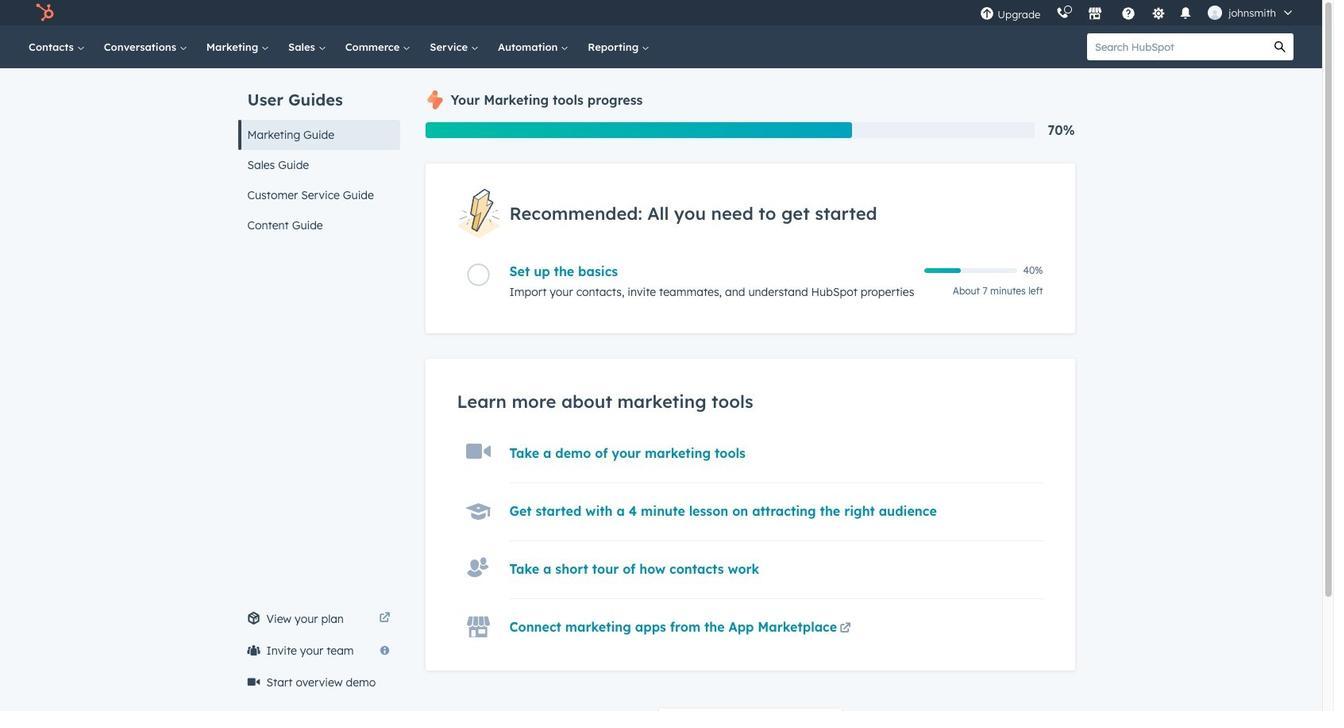 Task type: locate. For each thing, give the bounding box(es) containing it.
user guides element
[[238, 68, 400, 241]]

progress bar
[[425, 122, 852, 138]]

link opens in a new window image
[[379, 610, 390, 629], [379, 613, 390, 625], [840, 620, 851, 639], [840, 624, 851, 635]]

menu
[[972, 0, 1303, 25]]



Task type: describe. For each thing, give the bounding box(es) containing it.
john smith image
[[1208, 6, 1222, 20]]

Search HubSpot search field
[[1087, 33, 1267, 60]]

marketplaces image
[[1088, 7, 1102, 21]]

[object object] complete progress bar
[[924, 269, 961, 273]]



Task type: vqa. For each thing, say whether or not it's contained in the screenshot.
top is
no



